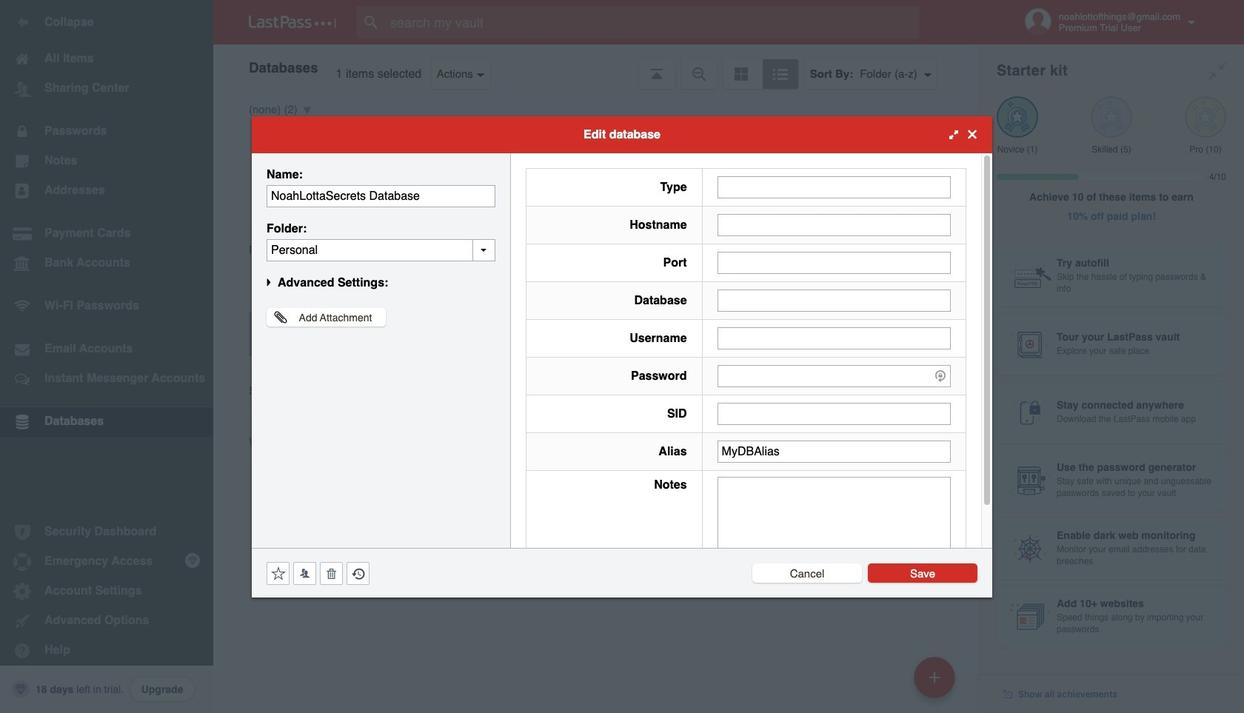 Task type: locate. For each thing, give the bounding box(es) containing it.
dialog
[[252, 116, 993, 597]]

None password field
[[718, 365, 951, 387]]

lastpass image
[[249, 16, 336, 29]]

None text field
[[718, 176, 951, 198], [267, 185, 496, 207], [718, 251, 951, 274], [718, 403, 951, 425], [718, 477, 951, 569], [718, 176, 951, 198], [267, 185, 496, 207], [718, 251, 951, 274], [718, 403, 951, 425], [718, 477, 951, 569]]

main navigation navigation
[[0, 0, 213, 713]]

None text field
[[718, 214, 951, 236], [267, 239, 496, 261], [718, 289, 951, 312], [718, 327, 951, 349], [718, 440, 951, 463], [718, 214, 951, 236], [267, 239, 496, 261], [718, 289, 951, 312], [718, 327, 951, 349], [718, 440, 951, 463]]



Task type: describe. For each thing, give the bounding box(es) containing it.
new item image
[[930, 672, 940, 683]]

search my vault text field
[[357, 6, 949, 39]]

new item navigation
[[909, 653, 965, 713]]

Search search field
[[357, 6, 949, 39]]

vault options navigation
[[213, 44, 979, 89]]



